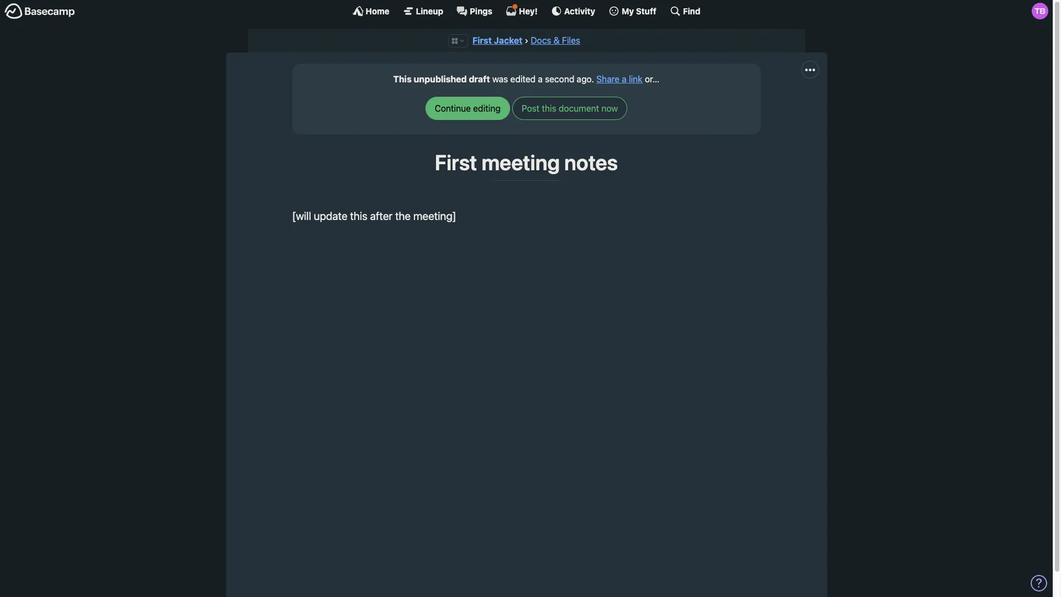 Task type: describe. For each thing, give the bounding box(es) containing it.
first meeting notes
[[435, 150, 618, 175]]

pings
[[470, 6, 492, 16]]

continue
[[435, 104, 471, 114]]

first jacket
[[473, 35, 523, 45]]

this
[[350, 209, 368, 222]]

›
[[525, 35, 529, 45]]

.
[[592, 74, 594, 84]]

lineup link
[[403, 6, 443, 17]]

stuff
[[636, 6, 657, 16]]

activity
[[564, 6, 595, 16]]

first for first meeting notes
[[435, 150, 477, 175]]

second
[[545, 74, 575, 84]]

meeting
[[482, 150, 560, 175]]

first jacket link
[[473, 35, 523, 45]]

meeting]
[[413, 209, 456, 222]]

docs
[[531, 35, 551, 45]]

notes
[[564, 150, 618, 175]]

&
[[554, 35, 560, 45]]

the
[[395, 209, 411, 222]]

switch accounts image
[[4, 3, 75, 20]]

main element
[[0, 0, 1053, 22]]

pings button
[[457, 6, 492, 17]]

ago
[[577, 74, 592, 84]]

was
[[492, 74, 508, 84]]

jacket
[[494, 35, 523, 45]]

my stuff button
[[609, 6, 657, 17]]

continue editing
[[435, 104, 501, 114]]

[will update this after the meeting]
[[292, 209, 456, 222]]



Task type: locate. For each thing, give the bounding box(es) containing it.
a left link
[[622, 74, 627, 84]]

first
[[473, 35, 492, 45], [435, 150, 477, 175]]

continue editing link
[[425, 97, 510, 120]]

link
[[629, 74, 643, 84]]

files
[[562, 35, 580, 45]]

1 vertical spatial first
[[435, 150, 477, 175]]

find
[[683, 6, 701, 16]]

this unpublished draft was edited a second ago . share a link or…
[[393, 74, 660, 84]]

home link
[[352, 6, 390, 17]]

share a link link
[[597, 74, 643, 84]]

0 vertical spatial first
[[473, 35, 492, 45]]

after
[[370, 209, 393, 222]]

tyler black image
[[1032, 3, 1049, 19]]

1 a from the left
[[538, 74, 543, 84]]

hey!
[[519, 6, 538, 16]]

a right edited
[[538, 74, 543, 84]]

2 a from the left
[[622, 74, 627, 84]]

a
[[538, 74, 543, 84], [622, 74, 627, 84]]

[will
[[292, 209, 311, 222]]

docs & files link
[[531, 35, 580, 45]]

lineup
[[416, 6, 443, 16]]

1 horizontal spatial a
[[622, 74, 627, 84]]

hey! button
[[506, 4, 538, 17]]

my
[[622, 6, 634, 16]]

my stuff
[[622, 6, 657, 16]]

first for first jacket
[[473, 35, 492, 45]]

unpublished
[[414, 74, 467, 84]]

activity link
[[551, 6, 595, 17]]

find button
[[670, 6, 701, 17]]

home
[[366, 6, 390, 16]]

share
[[597, 74, 620, 84]]

None submit
[[512, 97, 628, 120]]

editing
[[473, 104, 501, 114]]

0 horizontal spatial a
[[538, 74, 543, 84]]

› docs & files
[[525, 35, 580, 45]]

first down continue
[[435, 150, 477, 175]]

or…
[[645, 74, 660, 84]]

edited
[[511, 74, 536, 84]]

first left jacket
[[473, 35, 492, 45]]

this
[[393, 74, 412, 84]]

a second ago element
[[538, 74, 592, 84]]

draft
[[469, 74, 490, 84]]

update
[[314, 209, 348, 222]]



Task type: vqa. For each thing, say whether or not it's contained in the screenshot.
update
yes



